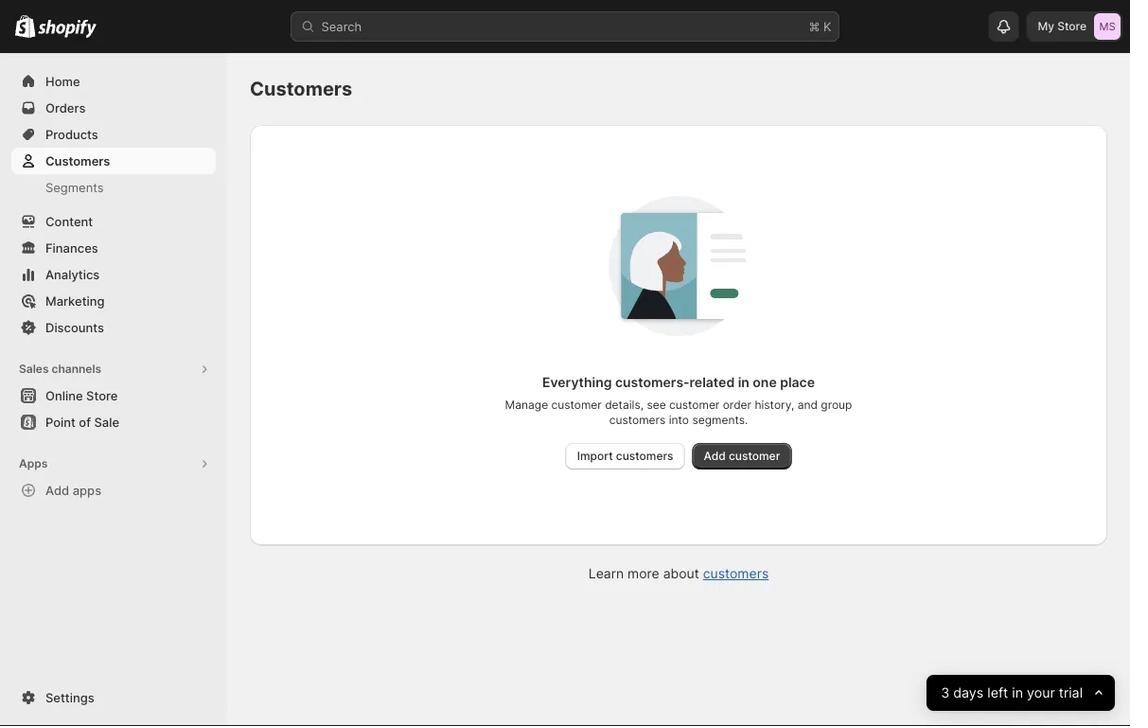 Task type: vqa. For each thing, say whether or not it's contained in the screenshot.
right 'customer'
yes



Task type: describe. For each thing, give the bounding box(es) containing it.
in for related
[[738, 375, 750, 391]]

1 horizontal spatial customers
[[250, 77, 352, 100]]

orders link
[[11, 95, 216, 121]]

1 vertical spatial customers
[[45, 153, 110, 168]]

my
[[1038, 19, 1055, 33]]

customers-
[[615, 375, 690, 391]]

of
[[79, 415, 91, 429]]

⌘
[[809, 19, 820, 34]]

group
[[821, 398, 853, 412]]

segments.
[[693, 413, 748, 427]]

products
[[45, 127, 98, 142]]

content link
[[11, 208, 216, 235]]

segments
[[45, 180, 104, 195]]

trial
[[1059, 685, 1083, 701]]

left
[[988, 685, 1009, 701]]

order
[[723, 398, 752, 412]]

segments link
[[11, 174, 216, 201]]

see
[[647, 398, 666, 412]]

sales channels
[[19, 362, 101, 376]]

my store image
[[1095, 13, 1121, 40]]

import customers button
[[566, 443, 685, 470]]

history,
[[755, 398, 795, 412]]

search
[[321, 19, 362, 34]]

everything
[[543, 375, 612, 391]]

your
[[1027, 685, 1055, 701]]

finances link
[[11, 235, 216, 261]]

point of sale link
[[11, 409, 216, 436]]

and
[[798, 398, 818, 412]]

point of sale button
[[0, 409, 227, 436]]

shopify image
[[38, 19, 97, 38]]

3 days left in your trial
[[941, 685, 1083, 701]]

home link
[[11, 68, 216, 95]]

my store
[[1038, 19, 1087, 33]]

store for online store
[[86, 388, 118, 403]]

shopify image
[[15, 15, 35, 38]]

1 horizontal spatial customer
[[670, 398, 720, 412]]

2 vertical spatial customers
[[703, 566, 769, 582]]

place
[[780, 375, 815, 391]]

apps button
[[11, 451, 216, 477]]

k
[[824, 19, 832, 34]]

analytics
[[45, 267, 100, 282]]

products link
[[11, 121, 216, 148]]

sale
[[94, 415, 119, 429]]

⌘ k
[[809, 19, 832, 34]]

settings
[[45, 690, 94, 705]]

store for my store
[[1058, 19, 1087, 33]]

customers link
[[11, 148, 216, 174]]

details,
[[605, 398, 644, 412]]

related
[[690, 375, 735, 391]]

customers inside everything customers-related in one place manage customer details, see customer order history, and group customers into segments.
[[610, 413, 666, 427]]



Task type: locate. For each thing, give the bounding box(es) containing it.
add down segments.
[[704, 449, 726, 463]]

manage
[[505, 398, 548, 412]]

3
[[941, 685, 950, 701]]

store right "my"
[[1058, 19, 1087, 33]]

customers right the about
[[703, 566, 769, 582]]

customers
[[250, 77, 352, 100], [45, 153, 110, 168]]

channels
[[52, 362, 101, 376]]

customers down details,
[[610, 413, 666, 427]]

discounts
[[45, 320, 104, 335]]

1 horizontal spatial add
[[704, 449, 726, 463]]

customers down "search"
[[250, 77, 352, 100]]

1 vertical spatial customers
[[616, 449, 674, 463]]

customer
[[552, 398, 602, 412], [670, 398, 720, 412], [729, 449, 781, 463]]

0 horizontal spatial store
[[86, 388, 118, 403]]

add inside button
[[45, 483, 69, 498]]

in left one at right bottom
[[738, 375, 750, 391]]

customers down into
[[616, 449, 674, 463]]

in right left
[[1012, 685, 1023, 701]]

days
[[954, 685, 984, 701]]

customer down the everything
[[552, 398, 602, 412]]

1 vertical spatial add
[[45, 483, 69, 498]]

apps
[[19, 457, 48, 471]]

import
[[577, 449, 613, 463]]

add customer
[[704, 449, 781, 463]]

1 horizontal spatial in
[[1012, 685, 1023, 701]]

one
[[753, 375, 777, 391]]

sales channels button
[[11, 356, 216, 383]]

point
[[45, 415, 76, 429]]

1 vertical spatial store
[[86, 388, 118, 403]]

more
[[628, 566, 660, 582]]

point of sale
[[45, 415, 119, 429]]

1 horizontal spatial store
[[1058, 19, 1087, 33]]

about
[[663, 566, 700, 582]]

in inside 3 days left in your trial dropdown button
[[1012, 685, 1023, 701]]

add for add apps
[[45, 483, 69, 498]]

in for left
[[1012, 685, 1023, 701]]

customer up into
[[670, 398, 720, 412]]

online store
[[45, 388, 118, 403]]

in
[[738, 375, 750, 391], [1012, 685, 1023, 701]]

customers up segments
[[45, 153, 110, 168]]

customers inside import customers button
[[616, 449, 674, 463]]

settings link
[[11, 685, 216, 711]]

in inside everything customers-related in one place manage customer details, see customer order history, and group customers into segments.
[[738, 375, 750, 391]]

0 horizontal spatial customer
[[552, 398, 602, 412]]

marketing
[[45, 294, 105, 308]]

learn
[[589, 566, 624, 582]]

finances
[[45, 241, 98, 255]]

0 vertical spatial customers
[[250, 77, 352, 100]]

customer down segments.
[[729, 449, 781, 463]]

customers
[[610, 413, 666, 427], [616, 449, 674, 463], [703, 566, 769, 582]]

online store button
[[0, 383, 227, 409]]

add apps button
[[11, 477, 216, 504]]

online store link
[[11, 383, 216, 409]]

2 horizontal spatial customer
[[729, 449, 781, 463]]

0 horizontal spatial customers
[[45, 153, 110, 168]]

marketing link
[[11, 288, 216, 314]]

add apps
[[45, 483, 101, 498]]

0 horizontal spatial add
[[45, 483, 69, 498]]

add for add customer
[[704, 449, 726, 463]]

online
[[45, 388, 83, 403]]

analytics link
[[11, 261, 216, 288]]

sales
[[19, 362, 49, 376]]

apps
[[73, 483, 101, 498]]

discounts link
[[11, 314, 216, 341]]

0 vertical spatial in
[[738, 375, 750, 391]]

orders
[[45, 100, 86, 115]]

import customers
[[577, 449, 674, 463]]

everything customers-related in one place manage customer details, see customer order history, and group customers into segments.
[[505, 375, 853, 427]]

store up sale
[[86, 388, 118, 403]]

learn more about customers
[[589, 566, 769, 582]]

0 horizontal spatial in
[[738, 375, 750, 391]]

add customer link
[[693, 443, 792, 470]]

into
[[669, 413, 689, 427]]

add left the apps
[[45, 483, 69, 498]]

0 vertical spatial customers
[[610, 413, 666, 427]]

store
[[1058, 19, 1087, 33], [86, 388, 118, 403]]

3 days left in your trial button
[[927, 675, 1115, 711]]

customers link
[[703, 566, 769, 582]]

store inside button
[[86, 388, 118, 403]]

0 vertical spatial add
[[704, 449, 726, 463]]

content
[[45, 214, 93, 229]]

0 vertical spatial store
[[1058, 19, 1087, 33]]

home
[[45, 74, 80, 89]]

add
[[704, 449, 726, 463], [45, 483, 69, 498]]

1 vertical spatial in
[[1012, 685, 1023, 701]]



